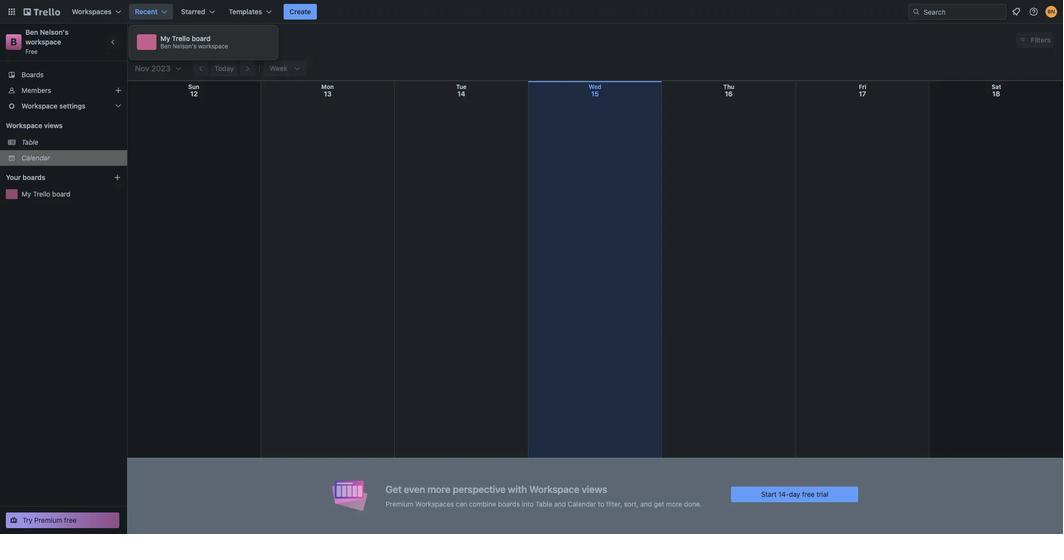 Task type: describe. For each thing, give the bounding box(es) containing it.
ben nelson's workspace free
[[25, 28, 70, 55]]

boards inside 'get even more perspective with workspace views premium workspaces can combine boards into table and calendar to filter, sort, and get more done.'
[[498, 500, 520, 508]]

14
[[458, 90, 465, 98]]

members
[[22, 86, 51, 94]]

filters button
[[1016, 32, 1054, 48]]

14-
[[778, 490, 789, 498]]

Calendar text field
[[134, 31, 175, 49]]

try premium free
[[22, 516, 77, 524]]

sort,
[[624, 500, 639, 508]]

open information menu image
[[1029, 7, 1039, 17]]

Search field
[[920, 4, 1006, 19]]

mon
[[321, 83, 334, 90]]

ben inside my trello board ben nelson's workspace
[[160, 43, 171, 50]]

done.
[[684, 500, 702, 508]]

views inside 'get even more perspective with workspace views premium workspaces can combine boards into table and calendar to filter, sort, and get more done.'
[[582, 483, 607, 495]]

boards inside your boards with 1 items element
[[23, 173, 45, 181]]

workspace for workspace views
[[6, 121, 42, 130]]

trello for my trello board ben nelson's workspace
[[172, 34, 190, 43]]

1 vertical spatial more
[[666, 500, 682, 508]]

get
[[386, 483, 402, 495]]

your
[[6, 173, 21, 181]]

starred
[[181, 7, 205, 16]]

b link
[[6, 34, 22, 50]]

nov 2023
[[135, 64, 170, 73]]

recent button
[[129, 4, 173, 20]]

nelson's inside my trello board ben nelson's workspace
[[173, 43, 197, 50]]

table link
[[22, 137, 121, 147]]

workspaces inside 'get even more perspective with workspace views premium workspaces can combine boards into table and calendar to filter, sort, and get more done.'
[[415, 500, 454, 508]]

nov 2023 button
[[131, 61, 182, 76]]

into
[[522, 500, 534, 508]]

boards
[[22, 70, 44, 79]]

tue
[[456, 83, 467, 90]]

boards link
[[0, 67, 127, 83]]

try
[[22, 516, 32, 524]]

18
[[992, 90, 1000, 98]]

ben nelson's workspace link
[[25, 28, 70, 46]]

start 14-day free trial
[[761, 490, 829, 498]]

12
[[190, 90, 198, 98]]

my for my trello board ben nelson's workspace
[[160, 34, 170, 43]]

workspace for workspace settings
[[22, 102, 58, 110]]

workspace views
[[6, 121, 63, 130]]

ben inside the ben nelson's workspace free
[[25, 28, 38, 36]]

start 14-day free trial link
[[731, 486, 858, 502]]

workspace settings
[[22, 102, 86, 110]]

starred button
[[175, 4, 221, 20]]

free inside button
[[64, 516, 77, 524]]

workspace inside my trello board ben nelson's workspace
[[198, 43, 228, 50]]

thu
[[724, 83, 735, 90]]

workspace settings button
[[0, 98, 127, 114]]

settings
[[59, 102, 86, 110]]

my trello board link
[[22, 189, 121, 199]]

table inside 'get even more perspective with workspace views premium workspaces can combine boards into table and calendar to filter, sort, and get more done.'
[[536, 500, 552, 508]]

my trello board ben nelson's workspace
[[160, 34, 228, 50]]

my trello board
[[22, 190, 70, 198]]

your boards with 1 items element
[[6, 172, 99, 183]]

templates button
[[223, 4, 278, 20]]

0 vertical spatial calendar
[[134, 34, 175, 45]]

try premium free button
[[6, 513, 119, 528]]

get
[[654, 500, 664, 508]]



Task type: vqa. For each thing, say whether or not it's contained in the screenshot.
Profile
no



Task type: locate. For each thing, give the bounding box(es) containing it.
board inside my trello board ben nelson's workspace
[[192, 34, 211, 43]]

0 vertical spatial trello
[[172, 34, 190, 43]]

calendar down recent dropdown button
[[134, 34, 175, 45]]

nelson's inside the ben nelson's workspace free
[[40, 28, 69, 36]]

1 horizontal spatial calendar
[[134, 34, 175, 45]]

more right get
[[666, 500, 682, 508]]

more right even
[[428, 483, 451, 495]]

0 horizontal spatial calendar
[[22, 154, 50, 162]]

2023
[[151, 64, 170, 73]]

filters
[[1031, 36, 1051, 44]]

0 horizontal spatial and
[[554, 500, 566, 508]]

1 horizontal spatial free
[[802, 490, 815, 498]]

filter,
[[606, 500, 622, 508]]

table right into
[[536, 500, 552, 508]]

2 horizontal spatial calendar
[[568, 500, 596, 508]]

0 vertical spatial free
[[802, 490, 815, 498]]

premium inside 'get even more perspective with workspace views premium workspaces can combine boards into table and calendar to filter, sort, and get more done.'
[[386, 500, 414, 508]]

workspaces down even
[[415, 500, 454, 508]]

table down workspace views
[[22, 138, 38, 146]]

workspace up free
[[25, 38, 61, 46]]

workspace down 'members'
[[22, 102, 58, 110]]

today
[[214, 64, 234, 72]]

workspace down workspace settings
[[6, 121, 42, 130]]

0 vertical spatial ben
[[25, 28, 38, 36]]

back to home image
[[23, 4, 60, 20]]

1 vertical spatial board
[[52, 190, 70, 198]]

fri
[[859, 83, 867, 90]]

board down starred dropdown button
[[192, 34, 211, 43]]

1 horizontal spatial views
[[582, 483, 607, 495]]

1 horizontal spatial boards
[[498, 500, 520, 508]]

trello
[[172, 34, 190, 43], [33, 190, 50, 198]]

premium down get
[[386, 500, 414, 508]]

week
[[270, 64, 288, 72]]

1 horizontal spatial workspaces
[[415, 500, 454, 508]]

workspaces
[[72, 7, 112, 16], [415, 500, 454, 508]]

views up to
[[582, 483, 607, 495]]

0 vertical spatial table
[[22, 138, 38, 146]]

0 horizontal spatial more
[[428, 483, 451, 495]]

2 and from the left
[[640, 500, 652, 508]]

workspace navigation collapse icon image
[[107, 35, 120, 49]]

day
[[789, 490, 800, 498]]

my down your boards
[[22, 190, 31, 198]]

0 horizontal spatial views
[[44, 121, 63, 130]]

0 horizontal spatial trello
[[33, 190, 50, 198]]

create
[[290, 7, 311, 16]]

nelson's down "back to home" image
[[40, 28, 69, 36]]

calendar link
[[22, 153, 121, 163]]

0 vertical spatial workspace
[[22, 102, 58, 110]]

more
[[428, 483, 451, 495], [666, 500, 682, 508]]

1 horizontal spatial board
[[192, 34, 211, 43]]

0 horizontal spatial boards
[[23, 173, 45, 181]]

ben
[[25, 28, 38, 36], [160, 43, 171, 50]]

boards up 'my trello board'
[[23, 173, 45, 181]]

ben up free
[[25, 28, 38, 36]]

0 horizontal spatial premium
[[34, 516, 62, 524]]

my inside my trello board link
[[22, 190, 31, 198]]

get even more perspective with workspace views premium workspaces can combine boards into table and calendar to filter, sort, and get more done.
[[386, 483, 702, 508]]

1 horizontal spatial table
[[536, 500, 552, 508]]

1 vertical spatial free
[[64, 516, 77, 524]]

sat
[[992, 83, 1001, 90]]

board
[[192, 34, 211, 43], [52, 190, 70, 198]]

my
[[160, 34, 170, 43], [22, 190, 31, 198]]

1 horizontal spatial my
[[160, 34, 170, 43]]

0 horizontal spatial workspace
[[25, 38, 61, 46]]

boards down with
[[498, 500, 520, 508]]

and
[[554, 500, 566, 508], [640, 500, 652, 508]]

my inside my trello board ben nelson's workspace
[[160, 34, 170, 43]]

1 horizontal spatial nelson's
[[173, 43, 197, 50]]

1 horizontal spatial trello
[[172, 34, 190, 43]]

search image
[[913, 8, 920, 16]]

create button
[[284, 4, 317, 20]]

1 vertical spatial ben
[[160, 43, 171, 50]]

trello inside my trello board ben nelson's workspace
[[172, 34, 190, 43]]

free
[[802, 490, 815, 498], [64, 516, 77, 524]]

0 horizontal spatial board
[[52, 190, 70, 198]]

views
[[44, 121, 63, 130], [582, 483, 607, 495]]

1 vertical spatial views
[[582, 483, 607, 495]]

workspaces button
[[66, 4, 127, 20]]

1 vertical spatial trello
[[33, 190, 50, 198]]

workspace up into
[[529, 483, 580, 495]]

13
[[324, 90, 332, 98]]

and right into
[[554, 500, 566, 508]]

boards
[[23, 173, 45, 181], [498, 500, 520, 508]]

week button
[[264, 61, 307, 76]]

1 and from the left
[[554, 500, 566, 508]]

2 vertical spatial calendar
[[568, 500, 596, 508]]

wed
[[589, 83, 602, 90]]

board down your boards with 1 items element in the top left of the page
[[52, 190, 70, 198]]

0 horizontal spatial table
[[22, 138, 38, 146]]

1 vertical spatial workspaces
[[415, 500, 454, 508]]

1 horizontal spatial workspace
[[198, 43, 228, 50]]

calendar left to
[[568, 500, 596, 508]]

calendar up your boards
[[22, 154, 50, 162]]

can
[[456, 500, 467, 508]]

workspace inside popup button
[[22, 102, 58, 110]]

1 horizontal spatial ben
[[160, 43, 171, 50]]

even
[[404, 483, 425, 495]]

trello down starred
[[172, 34, 190, 43]]

my down recent dropdown button
[[160, 34, 170, 43]]

0 vertical spatial my
[[160, 34, 170, 43]]

start
[[761, 490, 777, 498]]

0 vertical spatial workspaces
[[72, 7, 112, 16]]

my for my trello board
[[22, 190, 31, 198]]

1 horizontal spatial more
[[666, 500, 682, 508]]

with
[[508, 483, 527, 495]]

1 vertical spatial table
[[536, 500, 552, 508]]

workspaces inside "dropdown button"
[[72, 7, 112, 16]]

1 horizontal spatial and
[[640, 500, 652, 508]]

1 vertical spatial nelson's
[[173, 43, 197, 50]]

to
[[598, 500, 604, 508]]

free right try
[[64, 516, 77, 524]]

premium inside button
[[34, 516, 62, 524]]

free right day
[[802, 490, 815, 498]]

0 vertical spatial boards
[[23, 173, 45, 181]]

17
[[859, 90, 866, 98]]

board for my trello board
[[52, 190, 70, 198]]

templates
[[229, 7, 262, 16]]

primary element
[[0, 0, 1063, 23]]

1 horizontal spatial premium
[[386, 500, 414, 508]]

nelson's down starred
[[173, 43, 197, 50]]

1 vertical spatial workspace
[[6, 121, 42, 130]]

workspace
[[25, 38, 61, 46], [198, 43, 228, 50]]

recent
[[135, 7, 158, 16]]

15
[[591, 90, 599, 98]]

board for my trello board ben nelson's workspace
[[192, 34, 211, 43]]

1 vertical spatial calendar
[[22, 154, 50, 162]]

sun
[[188, 83, 199, 90]]

0 vertical spatial board
[[192, 34, 211, 43]]

today button
[[211, 61, 238, 76]]

perspective
[[453, 483, 506, 495]]

0 horizontal spatial my
[[22, 190, 31, 198]]

0 vertical spatial premium
[[386, 500, 414, 508]]

table
[[22, 138, 38, 146], [536, 500, 552, 508]]

b
[[10, 36, 17, 47]]

16
[[725, 90, 733, 98]]

0 horizontal spatial ben
[[25, 28, 38, 36]]

0 horizontal spatial workspaces
[[72, 7, 112, 16]]

0 vertical spatial more
[[428, 483, 451, 495]]

ben nelson (bennelson96) image
[[1046, 6, 1057, 18]]

0 vertical spatial nelson's
[[40, 28, 69, 36]]

0 notifications image
[[1010, 6, 1022, 18]]

combine
[[469, 500, 496, 508]]

nelson's
[[40, 28, 69, 36], [173, 43, 197, 50]]

and left get
[[640, 500, 652, 508]]

trial
[[817, 490, 829, 498]]

trello down your boards with 1 items element in the top left of the page
[[33, 190, 50, 198]]

workspaces up workspace navigation collapse icon
[[72, 7, 112, 16]]

workspace
[[22, 102, 58, 110], [6, 121, 42, 130], [529, 483, 580, 495]]

0 vertical spatial views
[[44, 121, 63, 130]]

views down workspace settings
[[44, 121, 63, 130]]

members link
[[0, 83, 127, 98]]

add board image
[[113, 174, 121, 181]]

your boards
[[6, 173, 45, 181]]

premium right try
[[34, 516, 62, 524]]

2 vertical spatial workspace
[[529, 483, 580, 495]]

1 vertical spatial premium
[[34, 516, 62, 524]]

free
[[25, 48, 38, 55]]

0 horizontal spatial free
[[64, 516, 77, 524]]

workspace up today
[[198, 43, 228, 50]]

premium
[[386, 500, 414, 508], [34, 516, 62, 524]]

nov
[[135, 64, 149, 73]]

calendar
[[134, 34, 175, 45], [22, 154, 50, 162], [568, 500, 596, 508]]

trello for my trello board
[[33, 190, 50, 198]]

workspace inside the ben nelson's workspace free
[[25, 38, 61, 46]]

workspace inside 'get even more perspective with workspace views premium workspaces can combine boards into table and calendar to filter, sort, and get more done.'
[[529, 483, 580, 495]]

calendar inside 'get even more perspective with workspace views premium workspaces can combine boards into table and calendar to filter, sort, and get more done.'
[[568, 500, 596, 508]]

0 horizontal spatial nelson's
[[40, 28, 69, 36]]

ben up 2023
[[160, 43, 171, 50]]

1 vertical spatial my
[[22, 190, 31, 198]]

1 vertical spatial boards
[[498, 500, 520, 508]]



